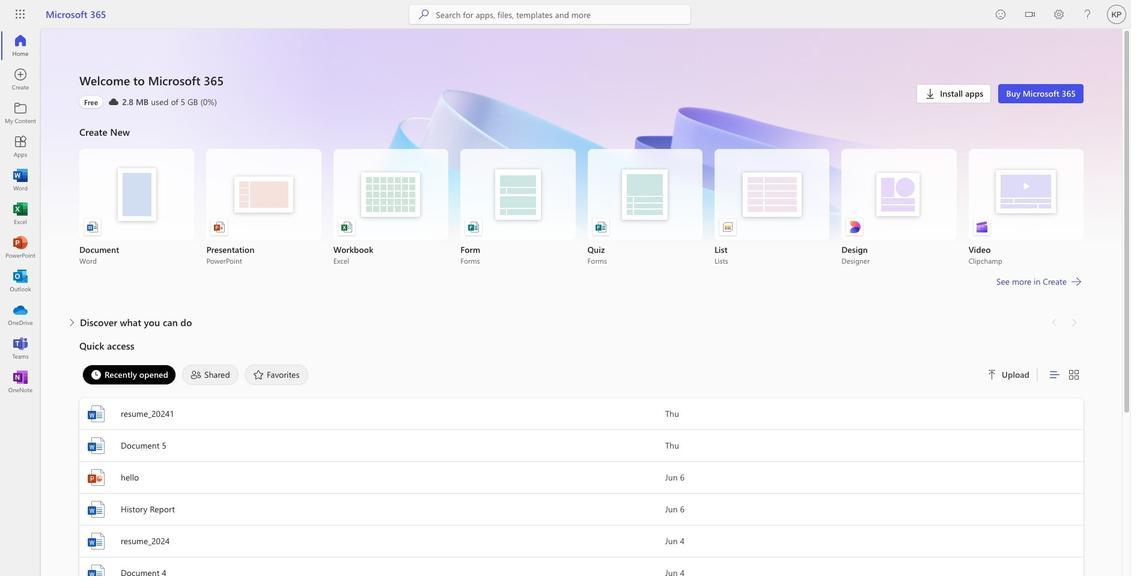 Task type: locate. For each thing, give the bounding box(es) containing it.
name resume_2024 cell
[[79, 532, 666, 552]]

0 vertical spatial word image
[[87, 405, 106, 424]]

this account doesn't have a microsoft 365 subscription. click to view your benefits. tooltip
[[79, 96, 103, 108]]

2 tab from the left
[[179, 365, 242, 386]]

word image for name document 4 "cell"
[[87, 564, 106, 577]]

list
[[79, 149, 1084, 266]]

my content image
[[14, 107, 26, 119]]

powerpoint image
[[87, 469, 106, 488]]

navigation
[[0, 29, 41, 399]]

1 word image from the top
[[87, 405, 106, 424]]

shared element
[[182, 365, 239, 386]]

1 vertical spatial word image
[[87, 564, 106, 577]]

None search field
[[410, 5, 691, 24]]

designer design image
[[849, 221, 861, 233], [849, 221, 861, 233]]

tab
[[79, 365, 179, 386], [179, 365, 242, 386], [242, 365, 312, 386]]

application
[[0, 29, 1132, 577]]

word image
[[14, 174, 26, 186], [87, 437, 106, 456], [87, 500, 106, 520], [87, 532, 106, 552]]

banner
[[0, 0, 1132, 31]]

word image for name document 5 cell
[[87, 437, 106, 456]]

word image
[[87, 405, 106, 424], [87, 564, 106, 577]]

teams image
[[14, 343, 26, 355]]

favorites element
[[245, 365, 309, 386]]

Search box. Suggestions appear as you type. search field
[[436, 5, 691, 24]]

onenote image
[[14, 377, 26, 389]]

2 word image from the top
[[87, 564, 106, 577]]

tab list
[[79, 362, 974, 389]]

new quiz image
[[595, 221, 607, 233]]

name document 4 cell
[[79, 564, 666, 577]]

create image
[[14, 73, 26, 85]]

excel image
[[14, 208, 26, 220]]

word image for name history report cell
[[87, 500, 106, 520]]

name hello cell
[[79, 469, 666, 488]]



Task type: describe. For each thing, give the bounding box(es) containing it.
forms survey image
[[468, 221, 480, 233]]

outlook image
[[14, 275, 26, 287]]

excel workbook image
[[341, 221, 353, 233]]

name resume_20241 cell
[[79, 405, 666, 424]]

word image for name resume_2024 cell
[[87, 532, 106, 552]]

3 tab from the left
[[242, 365, 312, 386]]

name document 5 cell
[[79, 437, 666, 456]]

apps image
[[14, 141, 26, 153]]

word document image
[[87, 221, 99, 233]]

clipchamp video image
[[977, 221, 989, 233]]

create new element
[[79, 123, 1084, 313]]

word image for 'name resume_20241' cell
[[87, 405, 106, 424]]

powerpoint image
[[14, 242, 26, 254]]

name history report cell
[[79, 500, 666, 520]]

lists list image
[[722, 221, 734, 233]]

1 tab from the left
[[79, 365, 179, 386]]

onedrive image
[[14, 309, 26, 321]]

home image
[[14, 40, 26, 52]]

powerpoint presentation image
[[214, 221, 226, 233]]

recently opened element
[[82, 365, 176, 386]]



Task type: vqa. For each thing, say whether or not it's contained in the screenshot.
List
yes



